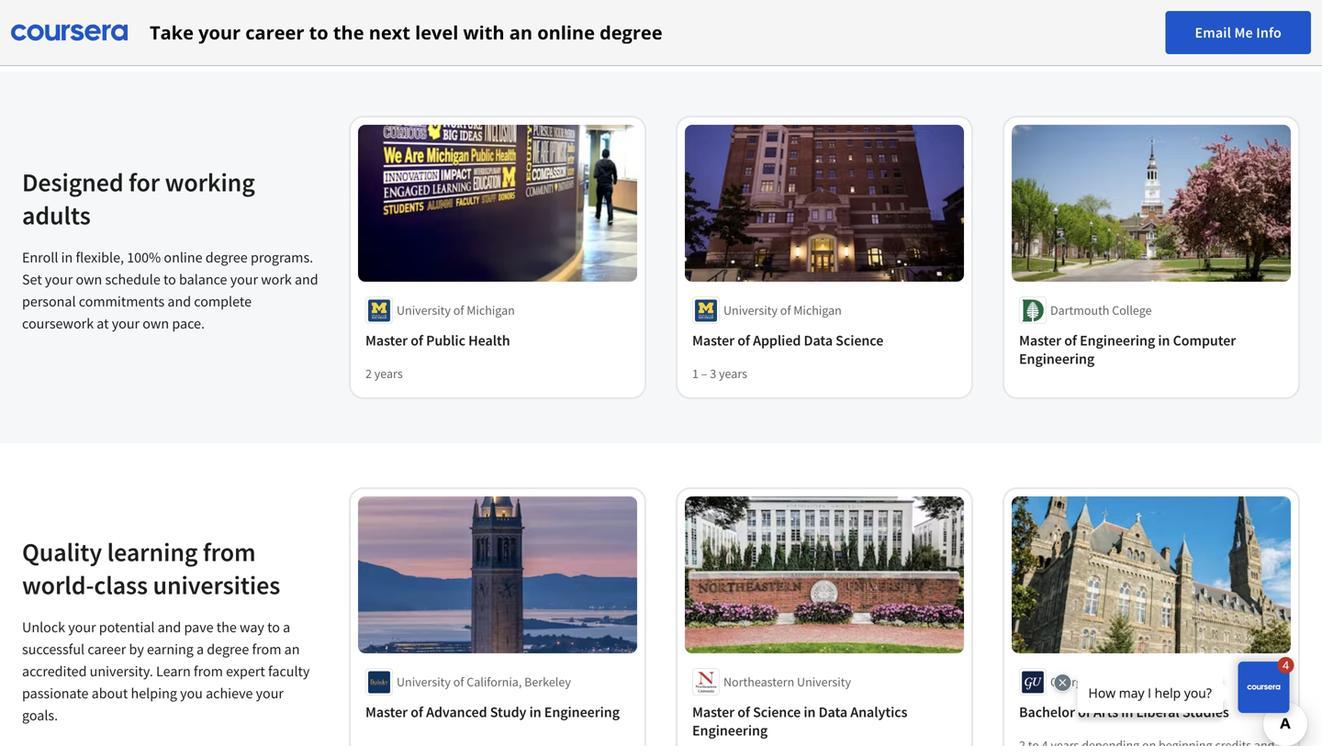 Task type: locate. For each thing, give the bounding box(es) containing it.
0 horizontal spatial years
[[374, 365, 403, 382]]

a down pave
[[197, 640, 204, 659]]

master up 3
[[692, 331, 735, 350]]

2 vertical spatial degree
[[207, 640, 249, 659]]

master
[[365, 331, 408, 350], [692, 331, 735, 350], [1019, 331, 1061, 350], [365, 703, 408, 722], [692, 703, 735, 722]]

passionate
[[22, 684, 89, 703]]

1 vertical spatial to
[[163, 270, 176, 289]]

1 horizontal spatial university of michigan
[[724, 302, 842, 319]]

of left advanced
[[411, 703, 423, 722]]

0 horizontal spatial career
[[88, 640, 126, 659]]

potential
[[99, 618, 155, 637]]

enroll
[[22, 248, 58, 267]]

of up public
[[453, 302, 464, 319]]

master of public health
[[365, 331, 510, 350]]

personal
[[22, 292, 76, 311]]

michigan for data
[[793, 302, 842, 319]]

university up bachelor of arts in liberal studies link
[[1118, 674, 1173, 690]]

to left balance
[[163, 270, 176, 289]]

university up master of public health
[[397, 302, 451, 319]]

in right arts on the right
[[1121, 703, 1133, 722]]

in inside master of science in data analytics engineering
[[804, 703, 816, 722]]

in right enroll on the top left
[[61, 248, 73, 267]]

1 horizontal spatial career
[[245, 20, 304, 45]]

2 university of michigan from the left
[[724, 302, 842, 319]]

online up balance
[[164, 248, 203, 267]]

email
[[1195, 23, 1231, 42]]

master down northeastern
[[692, 703, 735, 722]]

1 horizontal spatial years
[[719, 365, 747, 382]]

1 vertical spatial science
[[753, 703, 801, 722]]

quality learning from world-class universities
[[22, 536, 280, 601]]

0 horizontal spatial science
[[753, 703, 801, 722]]

1 vertical spatial online
[[164, 248, 203, 267]]

engineering
[[1080, 331, 1155, 350], [1019, 350, 1095, 368], [544, 703, 620, 722], [692, 722, 768, 740]]

from up universities
[[203, 536, 256, 568]]

the left way
[[216, 618, 237, 637]]

of for "master of science in data analytics engineering" link
[[737, 703, 750, 722]]

master inside master of science in data analytics engineering
[[692, 703, 735, 722]]

0 vertical spatial and
[[295, 270, 318, 289]]

next
[[369, 20, 410, 45]]

complete
[[194, 292, 252, 311]]

from up you
[[194, 662, 223, 681]]

michigan up health
[[467, 302, 515, 319]]

of left arts on the right
[[1078, 703, 1091, 722]]

an right with
[[509, 20, 533, 45]]

and
[[295, 270, 318, 289], [167, 292, 191, 311], [158, 618, 181, 637]]

from
[[203, 536, 256, 568], [252, 640, 281, 659], [194, 662, 223, 681]]

master for master of engineering in computer engineering
[[1019, 331, 1061, 350]]

flexible,
[[76, 248, 124, 267]]

michigan for health
[[467, 302, 515, 319]]

master of engineering in computer engineering
[[1019, 331, 1236, 368]]

1 michigan from the left
[[467, 302, 515, 319]]

studies
[[1182, 703, 1229, 722]]

own left pace.
[[143, 314, 169, 333]]

master of advanced study in engineering link
[[365, 703, 630, 722]]

engineering down northeastern
[[692, 722, 768, 740]]

3
[[710, 365, 716, 382]]

the
[[333, 20, 364, 45], [216, 618, 237, 637]]

0 horizontal spatial university of michigan
[[397, 302, 515, 319]]

master for master of science in data analytics engineering
[[692, 703, 735, 722]]

and up pace.
[[167, 292, 191, 311]]

in
[[61, 248, 73, 267], [1158, 331, 1170, 350], [529, 703, 541, 722], [804, 703, 816, 722], [1121, 703, 1133, 722]]

2 years from the left
[[719, 365, 747, 382]]

master of science in data analytics engineering link
[[692, 703, 957, 740]]

to inside the 'enroll in flexible, 100% online degree programs. set your own schedule to balance your work and personal commitments and complete coursework at your own pace.'
[[163, 270, 176, 289]]

0 vertical spatial the
[[333, 20, 364, 45]]

1 horizontal spatial the
[[333, 20, 364, 45]]

of inside master of engineering in computer engineering
[[1064, 331, 1077, 350]]

in for master of engineering in computer engineering
[[1158, 331, 1170, 350]]

engineering down college on the top right of the page
[[1080, 331, 1155, 350]]

science right applied at the right top of page
[[836, 331, 884, 350]]

successful
[[22, 640, 85, 659]]

1 vertical spatial a
[[197, 640, 204, 659]]

university
[[397, 302, 451, 319], [724, 302, 778, 319], [397, 674, 451, 690], [797, 674, 851, 690], [1118, 674, 1173, 690]]

0 vertical spatial a
[[283, 618, 290, 637]]

0 vertical spatial an
[[509, 20, 533, 45]]

100%
[[127, 248, 161, 267]]

0 horizontal spatial the
[[216, 618, 237, 637]]

your down commitments
[[112, 314, 140, 333]]

to inside unlock your potential and pave the way to a successful career by earning a degree from an accredited university. learn from expert faculty passionate about helping you achieve your goals.
[[267, 618, 280, 637]]

university of michigan up master of applied data science at the top right of the page
[[724, 302, 842, 319]]

university up applied at the right top of page
[[724, 302, 778, 319]]

data inside master of science in data analytics engineering
[[819, 703, 848, 722]]

an inside unlock your potential and pave the way to a successful career by earning a degree from an accredited university. learn from expert faculty passionate about helping you achieve your goals.
[[284, 640, 300, 659]]

of left applied at the right top of page
[[737, 331, 750, 350]]

master for master of applied data science
[[692, 331, 735, 350]]

years right 3
[[719, 365, 747, 382]]

master of applied data science
[[692, 331, 884, 350]]

to left next
[[309, 20, 328, 45]]

engineering inside master of science in data analytics engineering
[[692, 722, 768, 740]]

0 horizontal spatial michigan
[[467, 302, 515, 319]]

0 horizontal spatial own
[[76, 270, 102, 289]]

expert
[[226, 662, 265, 681]]

your right take
[[198, 20, 241, 45]]

1 vertical spatial from
[[252, 640, 281, 659]]

in left computer
[[1158, 331, 1170, 350]]

own down flexible,
[[76, 270, 102, 289]]

from down way
[[252, 640, 281, 659]]

engineering down berkeley
[[544, 703, 620, 722]]

2 vertical spatial and
[[158, 618, 181, 637]]

1 vertical spatial the
[[216, 618, 237, 637]]

university of michigan
[[397, 302, 515, 319], [724, 302, 842, 319]]

online
[[537, 20, 595, 45], [164, 248, 203, 267]]

1 horizontal spatial science
[[836, 331, 884, 350]]

2 michigan from the left
[[793, 302, 842, 319]]

0 vertical spatial career
[[245, 20, 304, 45]]

michigan up 'master of applied data science' link at the top right
[[793, 302, 842, 319]]

quality
[[22, 536, 102, 568]]

to right way
[[267, 618, 280, 637]]

degree inside unlock your potential and pave the way to a successful career by earning a degree from an accredited university. learn from expert faculty passionate about helping you achieve your goals.
[[207, 640, 249, 659]]

data left analytics
[[819, 703, 848, 722]]

own
[[76, 270, 102, 289], [143, 314, 169, 333]]

1 horizontal spatial a
[[283, 618, 290, 637]]

email me info
[[1195, 23, 1282, 42]]

university of michigan for public
[[397, 302, 515, 319]]

0 horizontal spatial to
[[163, 270, 176, 289]]

info
[[1256, 23, 1282, 42]]

you
[[180, 684, 203, 703]]

engineering down dartmouth
[[1019, 350, 1095, 368]]

unlock your potential and pave the way to a successful career by earning a degree from an accredited university. learn from expert faculty passionate about helping you achieve your goals.
[[22, 618, 310, 725]]

0 vertical spatial online
[[537, 20, 595, 45]]

degree inside the 'enroll in flexible, 100% online degree programs. set your own schedule to balance your work and personal commitments and complete coursework at your own pace.'
[[205, 248, 248, 267]]

1 vertical spatial own
[[143, 314, 169, 333]]

career
[[245, 20, 304, 45], [88, 640, 126, 659]]

with
[[463, 20, 505, 45]]

learn
[[156, 662, 191, 681]]

master of advanced study in engineering
[[365, 703, 620, 722]]

0 horizontal spatial an
[[284, 640, 300, 659]]

in down northeastern university
[[804, 703, 816, 722]]

2 horizontal spatial to
[[309, 20, 328, 45]]

of inside master of science in data analytics engineering
[[737, 703, 750, 722]]

and up earning
[[158, 618, 181, 637]]

your
[[198, 20, 241, 45], [45, 270, 73, 289], [230, 270, 258, 289], [112, 314, 140, 333], [68, 618, 96, 637], [256, 684, 284, 703]]

an up faculty
[[284, 640, 300, 659]]

university up advanced
[[397, 674, 451, 690]]

1
[[692, 365, 699, 382]]

online right with
[[537, 20, 595, 45]]

for
[[129, 166, 160, 198]]

0 vertical spatial to
[[309, 20, 328, 45]]

master left advanced
[[365, 703, 408, 722]]

in inside master of engineering in computer engineering
[[1158, 331, 1170, 350]]

online inside the 'enroll in flexible, 100% online degree programs. set your own schedule to balance your work and personal commitments and complete coursework at your own pace.'
[[164, 248, 203, 267]]

of up advanced
[[453, 674, 464, 690]]

of left public
[[411, 331, 423, 350]]

class
[[94, 569, 148, 601]]

advanced
[[426, 703, 487, 722]]

master of engineering in computer engineering link
[[1019, 331, 1284, 368]]

level
[[415, 20, 458, 45]]

university of michigan up public
[[397, 302, 515, 319]]

university for advanced
[[397, 674, 451, 690]]

master down dartmouth
[[1019, 331, 1061, 350]]

1 vertical spatial career
[[88, 640, 126, 659]]

of down dartmouth
[[1064, 331, 1077, 350]]

the inside unlock your potential and pave the way to a successful career by earning a degree from an accredited university. learn from expert faculty passionate about helping you achieve your goals.
[[216, 618, 237, 637]]

1 horizontal spatial an
[[509, 20, 533, 45]]

earning
[[147, 640, 194, 659]]

data
[[804, 331, 833, 350], [819, 703, 848, 722]]

1 vertical spatial data
[[819, 703, 848, 722]]

1 university of michigan from the left
[[397, 302, 515, 319]]

master of public health link
[[365, 331, 630, 350]]

pave
[[184, 618, 214, 637]]

–
[[701, 365, 707, 382]]

in right study
[[529, 703, 541, 722]]

michigan
[[467, 302, 515, 319], [793, 302, 842, 319]]

schedule
[[105, 270, 160, 289]]

of
[[453, 302, 464, 319], [780, 302, 791, 319], [411, 331, 423, 350], [737, 331, 750, 350], [1064, 331, 1077, 350], [453, 674, 464, 690], [411, 703, 423, 722], [737, 703, 750, 722], [1078, 703, 1091, 722]]

commitments
[[79, 292, 165, 311]]

years right the '2'
[[374, 365, 403, 382]]

master up 2 years
[[365, 331, 408, 350]]

your down faculty
[[256, 684, 284, 703]]

a right way
[[283, 618, 290, 637]]

1 horizontal spatial online
[[537, 20, 595, 45]]

master inside master of engineering in computer engineering
[[1019, 331, 1061, 350]]

and right the work
[[295, 270, 318, 289]]

1 horizontal spatial to
[[267, 618, 280, 637]]

0 vertical spatial from
[[203, 536, 256, 568]]

1 vertical spatial an
[[284, 640, 300, 659]]

university of michigan for applied
[[724, 302, 842, 319]]

georgetown university
[[1050, 674, 1173, 690]]

1 – 3 years
[[692, 365, 747, 382]]

the left next
[[333, 20, 364, 45]]

degree
[[600, 20, 663, 45], [205, 248, 248, 267], [207, 640, 249, 659]]

years
[[374, 365, 403, 382], [719, 365, 747, 382]]

college
[[1112, 302, 1152, 319]]

1 horizontal spatial michigan
[[793, 302, 842, 319]]

to
[[309, 20, 328, 45], [163, 270, 176, 289], [267, 618, 280, 637]]

1 vertical spatial degree
[[205, 248, 248, 267]]

2 vertical spatial to
[[267, 618, 280, 637]]

world-
[[22, 569, 94, 601]]

of down northeastern
[[737, 703, 750, 722]]

data right applied at the right top of page
[[804, 331, 833, 350]]

1 horizontal spatial own
[[143, 314, 169, 333]]

0 horizontal spatial online
[[164, 248, 203, 267]]

science down northeastern university
[[753, 703, 801, 722]]



Task type: describe. For each thing, give the bounding box(es) containing it.
0 vertical spatial data
[[804, 331, 833, 350]]

0 vertical spatial degree
[[600, 20, 663, 45]]

me
[[1234, 23, 1253, 42]]

0 vertical spatial own
[[76, 270, 102, 289]]

set
[[22, 270, 42, 289]]

university of california, berkeley
[[397, 674, 571, 690]]

arts
[[1093, 703, 1118, 722]]

goals.
[[22, 707, 58, 725]]

computer
[[1173, 331, 1236, 350]]

2
[[365, 365, 372, 382]]

by
[[129, 640, 144, 659]]

health
[[468, 331, 510, 350]]

of for master of advanced study in engineering link
[[411, 703, 423, 722]]

of for master of engineering in computer engineering link
[[1064, 331, 1077, 350]]

science inside master of science in data analytics engineering
[[753, 703, 801, 722]]

designed
[[22, 166, 124, 198]]

analytics
[[850, 703, 908, 722]]

liberal
[[1136, 703, 1180, 722]]

study
[[490, 703, 527, 722]]

universities
[[153, 569, 280, 601]]

0 horizontal spatial a
[[197, 640, 204, 659]]

master for master of advanced study in engineering
[[365, 703, 408, 722]]

pace.
[[172, 314, 205, 333]]

email me info button
[[1166, 11, 1311, 54]]

bachelor
[[1019, 703, 1075, 722]]

way
[[240, 618, 264, 637]]

university.
[[90, 662, 153, 681]]

enroll in flexible, 100% online degree programs. set your own schedule to balance your work and personal commitments and complete coursework at your own pace.
[[22, 248, 318, 333]]

university up "master of science in data analytics engineering" link
[[797, 674, 851, 690]]

coursera image
[[11, 18, 128, 47]]

about
[[91, 684, 128, 703]]

take
[[150, 20, 194, 45]]

in for bachelor of arts in liberal studies
[[1121, 703, 1133, 722]]

at
[[97, 314, 109, 333]]

berkeley
[[524, 674, 571, 690]]

california,
[[467, 674, 522, 690]]

2 years
[[365, 365, 403, 382]]

learning
[[107, 536, 198, 568]]

university for applied
[[724, 302, 778, 319]]

2 vertical spatial from
[[194, 662, 223, 681]]

northeastern university
[[724, 674, 851, 690]]

in for master of science in data analytics engineering
[[804, 703, 816, 722]]

adults
[[22, 199, 91, 231]]

helping
[[131, 684, 177, 703]]

of for bachelor of arts in liberal studies link
[[1078, 703, 1091, 722]]

take your career to the next level with an online degree
[[150, 20, 663, 45]]

0 vertical spatial science
[[836, 331, 884, 350]]

of for 'master of applied data science' link at the top right
[[737, 331, 750, 350]]

your up personal on the top of page
[[45, 270, 73, 289]]

programs.
[[251, 248, 313, 267]]

dartmouth
[[1050, 302, 1110, 319]]

northeastern
[[724, 674, 794, 690]]

1 years from the left
[[374, 365, 403, 382]]

designed for working adults
[[22, 166, 255, 231]]

georgetown
[[1050, 674, 1116, 690]]

dartmouth college
[[1050, 302, 1152, 319]]

unlock
[[22, 618, 65, 637]]

1 vertical spatial and
[[167, 292, 191, 311]]

master of science in data analytics engineering
[[692, 703, 908, 740]]

from inside quality learning from world-class universities
[[203, 536, 256, 568]]

achieve
[[206, 684, 253, 703]]

accredited
[[22, 662, 87, 681]]

of up master of applied data science at the top right of the page
[[780, 302, 791, 319]]

coursework
[[22, 314, 94, 333]]

university for public
[[397, 302, 451, 319]]

balance
[[179, 270, 227, 289]]

bachelor of arts in liberal studies
[[1019, 703, 1229, 722]]

faculty
[[268, 662, 310, 681]]

public
[[426, 331, 465, 350]]

bachelor of arts in liberal studies link
[[1019, 703, 1284, 722]]

master for master of public health
[[365, 331, 408, 350]]

working
[[165, 166, 255, 198]]

work
[[261, 270, 292, 289]]

and inside unlock your potential and pave the way to a successful career by earning a degree from an accredited university. learn from expert faculty passionate about helping you achieve your goals.
[[158, 618, 181, 637]]

in inside the 'enroll in flexible, 100% online degree programs. set your own schedule to balance your work and personal commitments and complete coursework at your own pace.'
[[61, 248, 73, 267]]

your up successful
[[68, 618, 96, 637]]

career inside unlock your potential and pave the way to a successful career by earning a degree from an accredited university. learn from expert faculty passionate about helping you achieve your goals.
[[88, 640, 126, 659]]

of for master of public health link
[[411, 331, 423, 350]]

applied
[[753, 331, 801, 350]]

master of applied data science link
[[692, 331, 957, 350]]

your up complete
[[230, 270, 258, 289]]



Task type: vqa. For each thing, say whether or not it's contained in the screenshot.
The Master within Master of Science in Data Analytics Engineering
yes



